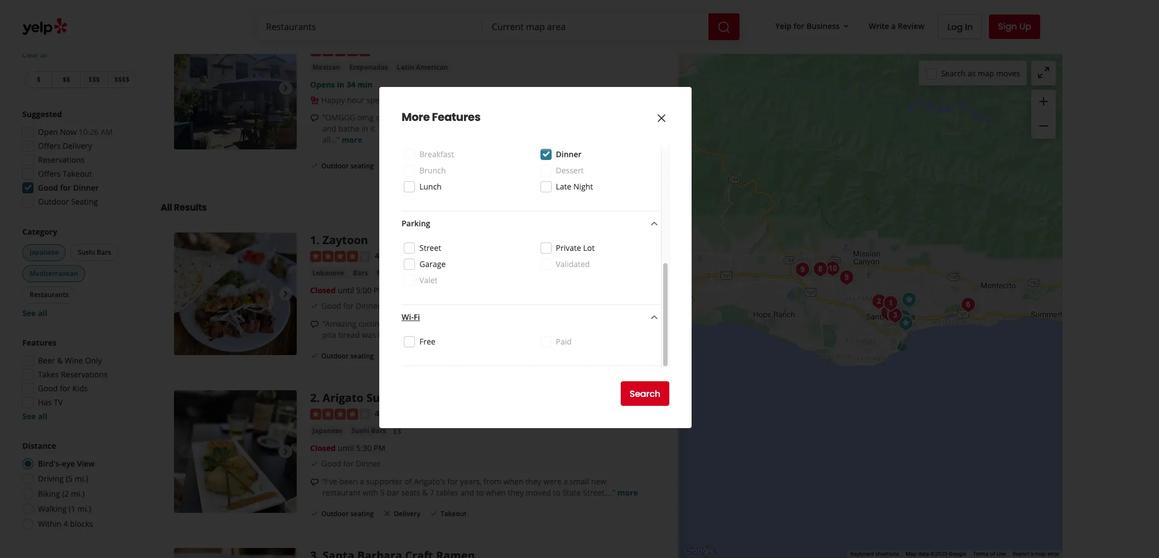 Task type: describe. For each thing, give the bounding box(es) containing it.
sun sushi image
[[809, 258, 831, 281]]

the inside "omggg omg omg. i love this place so much. the chimichurri sauce i would by tubs of and bathe in it. their traditional flavors to their more bizarre vegan flavors were all…"
[[489, 112, 502, 123]]

16 speech v2 image for 2
[[310, 478, 319, 487]]

up
[[1019, 20, 1031, 33]]

takes
[[38, 369, 59, 380]]

japanese link
[[310, 426, 345, 437]]

yelp
[[775, 20, 791, 31]]

& inside group
[[57, 355, 63, 366]]

more down bathe
[[342, 135, 362, 145]]

report a map error link
[[1013, 551, 1059, 557]]

empanadas link
[[347, 62, 390, 73]]

0 horizontal spatial was
[[362, 330, 376, 340]]

1 vertical spatial sushi
[[366, 391, 396, 406]]

biking
[[38, 489, 60, 499]]

onda
[[348, 27, 379, 42]]

japanese button inside group
[[22, 244, 66, 261]]

all results
[[161, 201, 207, 214]]

state
[[562, 487, 581, 498]]

latin american link
[[395, 62, 450, 73]]

$$ for 2 . arigato sushi
[[393, 426, 402, 437]]

4.8 star rating image
[[310, 45, 370, 56]]

1 i from the left
[[396, 112, 398, 123]]

write
[[869, 20, 889, 31]]

and up paid
[[564, 318, 578, 329]]

offers for offers delivery
[[38, 141, 61, 151]]

zoom in image
[[1037, 95, 1050, 108]]

clear
[[22, 50, 38, 60]]

search for search
[[630, 387, 660, 400]]

driving (5 mi.)
[[38, 474, 88, 484]]

0 horizontal spatial mediterranean button
[[22, 265, 85, 282]]

2 vertical spatial bars
[[371, 426, 386, 436]]

sign up
[[998, 20, 1031, 33]]

results
[[174, 201, 207, 214]]

wi-fi
[[402, 312, 420, 322]]

greek
[[468, 318, 490, 329]]

we want the funk image
[[892, 306, 914, 329]]

walking
[[38, 504, 67, 514]]

sushi bars link
[[349, 426, 388, 437]]

clear all
[[22, 50, 47, 60]]

2 vertical spatial delivery
[[394, 509, 420, 519]]

1 16 speech v2 image from the top
[[310, 114, 319, 123]]

offers delivery
[[38, 141, 92, 151]]

0 horizontal spatial arigato sushi image
[[174, 391, 297, 513]]

good for kids
[[38, 383, 88, 394]]

4 filters bird's-eye view •
[[22, 21, 75, 41]]

see all for category
[[22, 308, 47, 318]]

would
[[575, 112, 597, 123]]

biking (2 mi.)
[[38, 489, 85, 499]]

1 vertical spatial when
[[486, 487, 506, 498]]

2 horizontal spatial was
[[514, 318, 528, 329]]

bread
[[338, 330, 360, 340]]

opens
[[310, 79, 335, 90]]

eye inside 4 filters bird's-eye view •
[[42, 32, 53, 41]]

•
[[71, 32, 74, 41]]

1 slideshow element from the top
[[174, 27, 297, 150]]

opens in 34 min
[[310, 79, 373, 90]]

santa barbara craft ramen image
[[884, 305, 906, 327]]

sauce
[[548, 112, 569, 123]]

outdoor down restaurant
[[321, 509, 349, 519]]

so inside "amazing cuisine and quick service. the greek salad was delicious and so fresh! also the pita bread was fantastic and the chicken kabob was perfect."
[[580, 318, 588, 329]]

and inside "omggg omg omg. i love this place so much. the chimichurri sauce i would by tubs of and bathe in it. their traditional flavors to their more bizarre vegan flavors were all…"
[[322, 123, 336, 134]]

new
[[591, 476, 606, 487]]

good down 'offers takeout'
[[38, 182, 58, 193]]

1 seating from the top
[[350, 161, 374, 171]]

(1.3k
[[388, 251, 406, 261]]

japanese for japanese button within the group
[[30, 248, 59, 257]]

0 vertical spatial all
[[40, 50, 47, 60]]

1 horizontal spatial mediterranean button
[[375, 268, 429, 279]]

2 horizontal spatial of
[[990, 551, 995, 557]]

reviews) for (1.3k reviews)
[[408, 251, 438, 261]]

and inside "i've been a supporter of arigato's for years, from when they were a small new restaurant with 5 bar seats & 7 tables and to when they moved to state street,…" more
[[460, 487, 474, 498]]

a right the report
[[1031, 551, 1034, 557]]

in inside "omggg omg omg. i love this place so much. the chimichurri sauce i would by tubs of and bathe in it. their traditional flavors to their more bizarre vegan flavors were all…"
[[361, 123, 368, 134]]

for down 'offers takeout'
[[60, 182, 71, 193]]

1 vertical spatial the
[[427, 330, 439, 340]]

previous image for 2
[[178, 445, 192, 459]]

slideshow element for 2
[[174, 391, 297, 513]]

zaytoon image
[[174, 233, 297, 355]]

0 vertical spatial when
[[503, 476, 523, 487]]

0 vertical spatial reservations
[[38, 154, 85, 165]]

bizarre
[[516, 123, 542, 134]]

outdoor down the all…"
[[321, 161, 349, 171]]

arigato's
[[414, 476, 445, 487]]

2 seating from the top
[[350, 351, 374, 361]]

1 horizontal spatial japanese button
[[310, 426, 345, 437]]

slideshow element for 1
[[174, 233, 297, 355]]

24 chevron down v2 image
[[648, 217, 661, 231]]

seats
[[401, 487, 420, 498]]

private lot
[[556, 243, 595, 253]]

report a map error
[[1013, 551, 1059, 557]]

closed for arigato sushi
[[310, 443, 336, 453]]

& inside "i've been a supporter of arigato's for years, from when they were a small new restaurant with 5 bar seats & 7 tables and to when they moved to state street,…" more
[[422, 487, 428, 498]]

lebanese button
[[310, 268, 346, 279]]

sign
[[998, 20, 1017, 33]]

1 horizontal spatial they
[[525, 476, 541, 487]]

16 checkmark v2 image for outdoor
[[310, 509, 319, 518]]

2 outdoor seating from the top
[[321, 351, 374, 361]]

group containing category
[[20, 226, 138, 319]]

and down quick
[[411, 330, 425, 340]]

"i've
[[322, 476, 337, 487]]

free
[[419, 336, 435, 347]]

sign up link
[[989, 15, 1040, 39]]

all for category
[[38, 308, 47, 318]]

good down 'takes'
[[38, 383, 58, 394]]

0 vertical spatial bars
[[97, 248, 111, 257]]

1 horizontal spatial mediterranean
[[377, 268, 427, 278]]

24 chevron down v2 image
[[648, 311, 661, 324]]

mi.) for driving (5 mi.)
[[75, 474, 88, 484]]

for inside "i've been a supporter of arigato's for years, from when they were a small new restaurant with 5 bar seats & 7 tables and to when they moved to state street,…" more
[[447, 476, 458, 487]]

sushi for the rightmost sushi bars button
[[351, 426, 369, 436]]

$$$ button
[[80, 71, 108, 88]]

use
[[997, 551, 1006, 557]]

close image
[[655, 111, 668, 125]]

american
[[416, 63, 448, 72]]

dinner inside more features dialog
[[556, 149, 581, 160]]

for left kids
[[60, 383, 70, 394]]

closed for zaytoon
[[310, 285, 336, 296]]

review
[[898, 20, 924, 31]]

terms of use link
[[973, 551, 1006, 557]]

until for arigato
[[338, 443, 354, 453]]

16 close v2 image
[[383, 509, 392, 518]]

zaytoon
[[323, 233, 368, 248]]

(5
[[66, 474, 73, 484]]

blocks
[[70, 519, 93, 529]]

has
[[38, 397, 52, 408]]

good up "amazing
[[321, 301, 341, 311]]

empanadas button
[[347, 62, 390, 73]]

a inside write a review link
[[891, 20, 896, 31]]

street,…"
[[583, 487, 615, 498]]

this
[[417, 112, 430, 123]]

see for features
[[22, 411, 36, 422]]

latin american
[[397, 63, 448, 72]]

japanese for the right japanese button
[[312, 426, 343, 436]]

outdoor seating
[[38, 196, 98, 207]]

of inside "omggg omg omg. i love this place so much. the chimichurri sauce i would by tubs of and bathe in it. their traditional flavors to their more bizarre vegan flavors were all…"
[[628, 112, 636, 123]]

1 horizontal spatial eye
[[62, 458, 75, 469]]

love
[[400, 112, 415, 123]]

"amazing
[[322, 318, 356, 329]]

2 4.2 from the top
[[375, 408, 386, 419]]

outdoor inside group
[[38, 196, 69, 207]]

$ button
[[25, 71, 52, 88]]

map region
[[590, 0, 1159, 558]]

(575 reviews)
[[388, 45, 436, 55]]

bar
[[387, 487, 399, 498]]

$$$$ button
[[108, 71, 136, 88]]

sachi ramen and robata bar image
[[877, 302, 899, 325]]

clear all link
[[22, 50, 47, 60]]

map
[[906, 551, 917, 557]]

$$ for 1 . zaytoon
[[434, 268, 443, 279]]

1
[[310, 233, 316, 248]]

restaurants
[[30, 290, 69, 300]]

1 flavors from the left
[[439, 123, 464, 134]]

previous image for 1
[[178, 287, 192, 301]]

mediterranean inside group
[[30, 269, 78, 278]]

1 vertical spatial view
[[77, 458, 95, 469]]

bars button
[[351, 268, 370, 279]]

1 horizontal spatial 4
[[63, 519, 68, 529]]

yelp for business
[[775, 20, 840, 31]]

1 horizontal spatial was
[[495, 330, 509, 340]]

search as map moves
[[941, 68, 1020, 78]]

report
[[1013, 551, 1029, 557]]

0 vertical spatial buena onda image
[[174, 27, 297, 150]]

good for dinner for 1
[[321, 301, 381, 311]]

place
[[432, 112, 452, 123]]

"amazing cuisine and quick service. the greek salad was delicious and so fresh! also the pita bread was fantastic and the chicken kabob was perfect."
[[322, 318, 642, 340]]

option group containing distance
[[19, 441, 138, 533]]

0 vertical spatial arigato sushi image
[[868, 291, 890, 313]]

edomasa image
[[835, 267, 858, 289]]

and up fantastic
[[386, 318, 400, 329]]

(2
[[62, 489, 69, 499]]

dinner down '5:00'
[[356, 301, 381, 311]]

1 outdoor seating from the top
[[321, 161, 374, 171]]

traditional
[[400, 123, 437, 134]]

$
[[37, 75, 41, 84]]

of inside "i've been a supporter of arigato's for years, from when they were a small new restaurant with 5 bar seats & 7 tables and to when they moved to state street,…" more
[[404, 476, 412, 487]]

garage
[[419, 259, 446, 269]]

perfect."
[[511, 330, 542, 340]]

features inside group
[[22, 337, 56, 348]]

see all button for features
[[22, 411, 47, 422]]

2 horizontal spatial to
[[553, 487, 560, 498]]

more features dialog
[[0, 0, 1159, 558]]

closed until 5:00 pm
[[310, 285, 385, 296]]

data
[[918, 551, 929, 557]]

2 flavors from the left
[[567, 123, 592, 134]]



Task type: locate. For each thing, give the bounding box(es) containing it.
kyoto image
[[821, 258, 844, 280]]

2 next image from the top
[[279, 287, 292, 301]]

dinner up seating
[[73, 182, 99, 193]]

16 checkmark v2 image
[[310, 161, 319, 170], [429, 161, 438, 170], [310, 351, 319, 360], [310, 459, 319, 468]]

more inside "i've been a supporter of arigato's for years, from when they were a small new restaurant with 5 bar seats & 7 tables and to when they moved to state street,…" more
[[617, 487, 638, 498]]

2 see from the top
[[22, 411, 36, 422]]

the up chicken
[[453, 318, 466, 329]]

japanese down category
[[30, 248, 59, 257]]

5:00
[[356, 285, 372, 296]]

0 vertical spatial so
[[454, 112, 462, 123]]

start order
[[584, 160, 632, 173]]

zaytoon image
[[879, 292, 902, 315]]

empanadas
[[349, 63, 388, 72]]

see up distance
[[22, 411, 36, 422]]

1 4.2 from the top
[[375, 251, 386, 261]]

reviews) up latin american on the top of the page
[[406, 45, 436, 55]]

2 see all button from the top
[[22, 411, 47, 422]]

offers takeout
[[38, 168, 92, 179]]

0 vertical spatial 4
[[22, 21, 27, 31]]

luna grill - santa barbara image
[[791, 259, 813, 281]]

see all
[[22, 308, 47, 318], [22, 411, 47, 422]]

4 inside 4 filters bird's-eye view •
[[22, 21, 27, 31]]

dinner inside group
[[73, 182, 99, 193]]

all
[[40, 50, 47, 60], [38, 308, 47, 318], [38, 411, 47, 422]]

1 vertical spatial next image
[[279, 287, 292, 301]]

good for dinner
[[38, 182, 99, 193], [321, 301, 381, 311], [321, 458, 381, 469]]

0 vertical spatial 16 speech v2 image
[[310, 114, 319, 123]]

for right the yelp at the top right of page
[[794, 20, 804, 31]]

1 vertical spatial buena onda image
[[898, 289, 920, 311]]

offers down offers delivery
[[38, 168, 61, 179]]

until left '5:00'
[[338, 285, 354, 296]]

sushi bars up 5:30
[[351, 426, 386, 436]]

all for features
[[38, 411, 47, 422]]

16 speech v2 image for 1
[[310, 320, 319, 329]]

1 vertical spatial search
[[630, 387, 660, 400]]

japanese button down category
[[22, 244, 66, 261]]

0 vertical spatial next image
[[279, 82, 292, 95]]

1 horizontal spatial search
[[941, 68, 966, 78]]

until
[[338, 285, 354, 296], [338, 443, 354, 453]]

0 horizontal spatial sushi bars
[[78, 248, 111, 257]]

0 vertical spatial japanese
[[30, 248, 59, 257]]

they left 'moved' at bottom left
[[508, 487, 524, 498]]

more link down delicious
[[544, 330, 565, 340]]

16 speech v2 image left "i've
[[310, 478, 319, 487]]

dinner up dessert
[[556, 149, 581, 160]]

1 vertical spatial sushi bars button
[[349, 426, 388, 437]]

see for category
[[22, 308, 36, 318]]

0 horizontal spatial eye
[[42, 32, 53, 41]]

1 previous image from the top
[[178, 287, 192, 301]]

good for dinner for 2
[[321, 458, 381, 469]]

2 closed from the top
[[310, 443, 336, 453]]

1 vertical spatial features
[[22, 337, 56, 348]]

reservations up 'offers takeout'
[[38, 154, 85, 165]]

2 vertical spatial all
[[38, 411, 47, 422]]

1 vertical spatial mi.)
[[71, 489, 85, 499]]

start order link
[[573, 154, 643, 179]]

buena onda
[[310, 27, 379, 42]]

0 horizontal spatial so
[[454, 112, 462, 123]]

mi.) for biking (2 mi.)
[[71, 489, 85, 499]]

next image for 1 . zaytoon
[[279, 287, 292, 301]]

to down much.
[[466, 123, 473, 134]]

the right also
[[630, 318, 642, 329]]

was down cuisine
[[362, 330, 376, 340]]

sakana sushi bar & japanese image
[[957, 294, 979, 316]]

previous image
[[178, 82, 192, 95]]

2 vertical spatial next image
[[279, 445, 292, 459]]

see all down has
[[22, 411, 47, 422]]

0 vertical spatial in
[[337, 79, 344, 90]]

0 horizontal spatial they
[[508, 487, 524, 498]]

for down closed until 5:00 pm
[[343, 301, 354, 311]]

option group
[[19, 441, 138, 533]]

1 vertical spatial reviews)
[[408, 251, 438, 261]]

0 horizontal spatial japanese
[[30, 248, 59, 257]]

sushi inside group
[[78, 248, 95, 257]]

lebanese link
[[310, 268, 346, 279]]

1 horizontal spatial map
[[1035, 551, 1046, 557]]

1 vertical spatial 16 speech v2 image
[[310, 320, 319, 329]]

1 until from the top
[[338, 285, 354, 296]]

16 checkmark v2 image
[[310, 302, 319, 310], [310, 509, 319, 518], [429, 509, 438, 518]]

4.2 star rating image
[[310, 251, 370, 262], [310, 409, 370, 420]]

1 vertical spatial japanese button
[[310, 426, 345, 437]]

2 slideshow element from the top
[[174, 233, 297, 355]]

2 . arigato sushi
[[310, 391, 396, 406]]

flavors down place
[[439, 123, 464, 134]]

1 see from the top
[[22, 308, 36, 318]]

16 speech v2 image
[[310, 114, 319, 123], [310, 320, 319, 329], [310, 478, 319, 487]]

much.
[[464, 112, 487, 123]]

buena onda image
[[174, 27, 297, 150], [898, 289, 920, 311]]

outdoor down 'offers takeout'
[[38, 196, 69, 207]]

all down the restaurants button
[[38, 308, 47, 318]]

0 vertical spatial 4.2 link
[[375, 249, 386, 262]]

1 horizontal spatial the
[[630, 318, 642, 329]]

search inside button
[[630, 387, 660, 400]]

salad
[[492, 318, 512, 329]]

1 horizontal spatial flavors
[[567, 123, 592, 134]]

view up driving (5 mi.)
[[77, 458, 95, 469]]

more link down bathe
[[342, 135, 362, 145]]

2 4.2 link from the top
[[375, 407, 386, 420]]

log in link
[[938, 15, 982, 39]]

bird's- up driving
[[38, 458, 62, 469]]

mi.) right (5
[[75, 474, 88, 484]]

fantastic
[[378, 330, 409, 340]]

mexican button
[[310, 62, 343, 73]]

4
[[22, 21, 27, 31], [63, 519, 68, 529]]

0 horizontal spatial of
[[404, 476, 412, 487]]

more right 'street,…"'
[[617, 487, 638, 498]]

parking
[[402, 218, 430, 229]]

so inside "omggg omg omg. i love this place so much. the chimichurri sauce i would by tubs of and bathe in it. their traditional flavors to their more bizarre vegan flavors were all…"
[[454, 112, 462, 123]]

$$ right sushi bars link
[[393, 426, 402, 437]]

brunch
[[419, 165, 446, 176]]

map right "as"
[[978, 68, 994, 78]]

0 vertical spatial .
[[316, 233, 320, 248]]

their
[[475, 123, 492, 134]]

wine
[[65, 355, 83, 366]]

flavors down would
[[567, 123, 592, 134]]

so right place
[[454, 112, 462, 123]]

2 see all from the top
[[22, 411, 47, 422]]

(1
[[69, 504, 75, 514]]

0 horizontal spatial were
[[543, 476, 561, 487]]

1 4.2 link from the top
[[375, 249, 386, 262]]

and
[[322, 123, 336, 134], [386, 318, 400, 329], [564, 318, 578, 329], [411, 330, 425, 340], [460, 487, 474, 498]]

moves
[[996, 68, 1020, 78]]

features
[[432, 109, 481, 125], [22, 337, 56, 348]]

1 vertical spatial sushi bars
[[351, 426, 386, 436]]

more down delicious
[[544, 330, 565, 340]]

dinner
[[556, 149, 581, 160], [73, 182, 99, 193], [356, 301, 381, 311], [356, 458, 381, 469]]

. left the zaytoon link
[[316, 233, 320, 248]]

zoom out image
[[1037, 119, 1050, 133]]

4.2 link up sushi bars link
[[375, 407, 386, 420]]

1 . from the top
[[316, 233, 320, 248]]

seating down with at the bottom of page
[[350, 509, 374, 519]]

16 chevron down v2 image
[[842, 22, 851, 31]]

features inside dialog
[[432, 109, 481, 125]]

tables
[[436, 487, 458, 498]]

of right 'tubs'
[[628, 112, 636, 123]]

good for dinner up the outdoor seating
[[38, 182, 99, 193]]

dinner down 5:30
[[356, 458, 381, 469]]

they up 'moved' at bottom left
[[525, 476, 541, 487]]

were inside "omggg omg omg. i love this place so much. the chimichurri sauce i would by tubs of and bathe in it. their traditional flavors to their more bizarre vegan flavors were all…"
[[594, 123, 612, 134]]

0 vertical spatial sushi bars button
[[70, 244, 118, 261]]

until for zaytoon
[[338, 285, 354, 296]]

0 horizontal spatial i
[[396, 112, 398, 123]]

16 happy hour specials v2 image
[[310, 96, 319, 105]]

meals
[[402, 124, 424, 135]]

min
[[357, 79, 373, 90]]

4.8
[[375, 45, 386, 55]]

good for dinner down closed until 5:30 pm
[[321, 458, 381, 469]]

4.2 star rating image for 1st 4.2 link
[[310, 251, 370, 262]]

2 vertical spatial sushi
[[351, 426, 369, 436]]

error
[[1047, 551, 1059, 557]]

1 vertical spatial eye
[[62, 458, 75, 469]]

1 horizontal spatial &
[[422, 487, 428, 498]]

4 down the walking (1 mi.)
[[63, 519, 68, 529]]

1 vertical spatial delivery
[[394, 161, 420, 171]]

0 horizontal spatial &
[[57, 355, 63, 366]]

driving
[[38, 474, 64, 484]]

to for much.
[[466, 123, 473, 134]]

more inside "omggg omg omg. i love this place so much. the chimichurri sauce i would by tubs of and bathe in it. their traditional flavors to their more bizarre vegan flavors were all…"
[[495, 123, 514, 134]]

1 horizontal spatial japanese
[[312, 426, 343, 436]]

the inside "amazing cuisine and quick service. the greek salad was delicious and so fresh! also the pita bread was fantastic and the chicken kabob was perfect."
[[453, 318, 466, 329]]

been
[[339, 476, 358, 487]]

for down closed until 5:30 pm
[[343, 458, 354, 469]]

hour
[[347, 95, 364, 106]]

bird's- inside 4 filters bird's-eye view •
[[22, 32, 42, 41]]

0 vertical spatial eye
[[42, 32, 53, 41]]

3 next image from the top
[[279, 445, 292, 459]]

were inside "i've been a supporter of arigato's for years, from when they were a small new restaurant with 5 bar seats & 7 tables and to when they moved to state street,…" more
[[543, 476, 561, 487]]

0 vertical spatial previous image
[[178, 287, 192, 301]]

japanese inside group
[[30, 248, 59, 257]]

1 vertical spatial previous image
[[178, 445, 192, 459]]

previous image
[[178, 287, 192, 301], [178, 445, 192, 459]]

1 vertical spatial of
[[404, 476, 412, 487]]

map left 'error'
[[1035, 551, 1046, 557]]

1 horizontal spatial $$
[[393, 426, 402, 437]]

a right the been
[[360, 476, 364, 487]]

arigato sushi image
[[868, 291, 890, 313], [174, 391, 297, 513]]

japanese button up closed until 5:30 pm
[[310, 426, 345, 437]]

outdoor down pita at the left
[[321, 351, 349, 361]]

1 horizontal spatial sushi bars
[[351, 426, 386, 436]]

1 4.2 star rating image from the top
[[310, 251, 370, 262]]

to down years,
[[476, 487, 484, 498]]

of up seats
[[404, 476, 412, 487]]

to left state
[[553, 487, 560, 498]]

0 horizontal spatial $$
[[63, 75, 70, 84]]

2 vertical spatial mi.)
[[77, 504, 91, 514]]

bars inside button
[[353, 268, 368, 278]]

& left 7 at the bottom of the page
[[422, 487, 428, 498]]

more
[[495, 123, 514, 134], [342, 135, 362, 145], [544, 330, 565, 340], [617, 487, 638, 498]]

group
[[1031, 90, 1056, 139], [19, 109, 138, 211], [20, 226, 138, 319], [19, 337, 138, 422]]

mi.) for walking (1 mi.)
[[77, 504, 91, 514]]

2 16 speech v2 image from the top
[[310, 320, 319, 329]]

3 outdoor seating from the top
[[321, 509, 374, 519]]

1 horizontal spatial features
[[432, 109, 481, 125]]

buena
[[310, 27, 346, 42]]

more link for arigato sushi
[[617, 487, 638, 498]]

1 vertical spatial bird's-
[[38, 458, 62, 469]]

sushi up 5:30
[[351, 426, 369, 436]]

of left use
[[990, 551, 995, 557]]

0 vertical spatial view
[[55, 32, 69, 41]]

slideshow element
[[174, 27, 297, 150], [174, 233, 297, 355], [174, 391, 297, 513]]

takeout down breakfast
[[440, 161, 467, 171]]

2 offers from the top
[[38, 168, 61, 179]]

group containing features
[[19, 337, 138, 422]]

4.2 star rating image for 2nd 4.2 link from the top of the page
[[310, 409, 370, 420]]

see
[[22, 308, 36, 318], [22, 411, 36, 422]]

3 16 speech v2 image from the top
[[310, 478, 319, 487]]

was
[[514, 318, 528, 329], [362, 330, 376, 340], [495, 330, 509, 340]]

1 see all button from the top
[[22, 308, 47, 318]]

takeout inside group
[[63, 168, 92, 179]]

1 vertical spatial $$
[[434, 268, 443, 279]]

0 vertical spatial until
[[338, 285, 354, 296]]

3 slideshow element from the top
[[174, 391, 297, 513]]

1 vertical spatial arigato sushi image
[[174, 391, 297, 513]]

None search field
[[257, 13, 742, 40]]

. for 1
[[316, 233, 320, 248]]

chicken
[[441, 330, 468, 340]]

sushi for sushi bars button to the left
[[78, 248, 95, 257]]

for
[[794, 20, 804, 31], [60, 182, 71, 193], [343, 301, 354, 311], [60, 383, 70, 394], [343, 458, 354, 469], [447, 476, 458, 487]]

bluewater grill - santa barbara image
[[894, 312, 917, 335]]

see all down the restaurants button
[[22, 308, 47, 318]]

i right sauce
[[571, 112, 573, 123]]

0 horizontal spatial features
[[22, 337, 56, 348]]

pm right '5:00'
[[374, 285, 385, 296]]

0 horizontal spatial map
[[978, 68, 994, 78]]

1 vertical spatial 4.2 link
[[375, 407, 386, 420]]

0 vertical spatial the
[[630, 318, 642, 329]]

4.8 link
[[375, 44, 386, 56]]

offers down open
[[38, 141, 61, 151]]

0 vertical spatial 4.2 star rating image
[[310, 251, 370, 262]]

4.2 star rating image down '1 . zaytoon'
[[310, 251, 370, 262]]

1 closed from the top
[[310, 285, 336, 296]]

log
[[947, 20, 963, 33]]

0 vertical spatial the
[[489, 112, 502, 123]]

small
[[570, 476, 589, 487]]

1 vertical spatial .
[[316, 391, 320, 406]]

sushi bars button up 5:30
[[349, 426, 388, 437]]

map for error
[[1035, 551, 1046, 557]]

sushi bars for the rightmost sushi bars button
[[351, 426, 386, 436]]

1 vertical spatial 4.2
[[375, 408, 386, 419]]

4.2 star rating image down arigato
[[310, 409, 370, 420]]

1 vertical spatial offers
[[38, 168, 61, 179]]

0 vertical spatial bird's-
[[22, 32, 42, 41]]

0 vertical spatial features
[[432, 109, 481, 125]]

0 vertical spatial were
[[594, 123, 612, 134]]

1 vertical spatial see all
[[22, 411, 47, 422]]

takeout up seating
[[63, 168, 92, 179]]

16 checkmark v2 image for good
[[310, 302, 319, 310]]

4.2 up sushi bars link
[[375, 408, 386, 419]]

1 vertical spatial &
[[422, 487, 428, 498]]

2 previous image from the top
[[178, 445, 192, 459]]

1 vertical spatial reservations
[[61, 369, 108, 380]]

0 vertical spatial more link
[[342, 135, 362, 145]]

delivery inside group
[[63, 141, 92, 151]]

1 offers from the top
[[38, 141, 61, 151]]

the down service.
[[427, 330, 439, 340]]

latin american button
[[395, 62, 450, 73]]

0 horizontal spatial the
[[427, 330, 439, 340]]

takeout down tables
[[440, 509, 467, 519]]

next image
[[279, 82, 292, 95], [279, 287, 292, 301], [279, 445, 292, 459]]

. for 2
[[316, 391, 320, 406]]

0 vertical spatial mi.)
[[75, 474, 88, 484]]

good up "i've
[[321, 458, 341, 469]]

closed down lebanese button in the left of the page
[[310, 285, 336, 296]]

1 horizontal spatial sushi bars button
[[349, 426, 388, 437]]

0 vertical spatial slideshow element
[[174, 27, 297, 150]]

2 pm from the top
[[374, 443, 385, 453]]

good for dinner down closed until 5:00 pm
[[321, 301, 381, 311]]

3 seating from the top
[[350, 509, 374, 519]]

breakfast
[[419, 149, 454, 160]]

all
[[161, 201, 172, 214]]

0 horizontal spatial sushi bars button
[[70, 244, 118, 261]]

to
[[466, 123, 473, 134], [476, 487, 484, 498], [553, 487, 560, 498]]

pm for zaytoon
[[374, 285, 385, 296]]

search image
[[717, 20, 731, 34]]

outdoor seating down the all…"
[[321, 161, 374, 171]]

1 vertical spatial outdoor seating
[[321, 351, 374, 361]]

restaurants button
[[22, 287, 76, 303]]

for inside button
[[794, 20, 804, 31]]

mediterranean button
[[22, 265, 85, 282], [375, 268, 429, 279]]

1 horizontal spatial were
[[594, 123, 612, 134]]

more features
[[402, 109, 481, 125]]

omg.
[[376, 112, 394, 123]]

from
[[484, 476, 501, 487]]

hibachi steak house & sushi bar image
[[883, 304, 906, 326]]

map for moves
[[978, 68, 994, 78]]

mediterranean down (1.3k
[[377, 268, 427, 278]]

see all button for category
[[22, 308, 47, 318]]

& right "beer"
[[57, 355, 63, 366]]

0 horizontal spatial more link
[[342, 135, 362, 145]]

reviews) up the valet at the left
[[408, 251, 438, 261]]

keyboard
[[851, 551, 874, 557]]

0 vertical spatial sushi bars
[[78, 248, 111, 257]]

cuisine
[[358, 318, 384, 329]]

2
[[310, 391, 316, 406]]

sushi bars for sushi bars button to the left
[[78, 248, 111, 257]]

view inside 4 filters bird's-eye view •
[[55, 32, 69, 41]]

supporter
[[366, 476, 402, 487]]

1 horizontal spatial more link
[[544, 330, 565, 340]]

eye up (5
[[62, 458, 75, 469]]

mediterranean link
[[375, 268, 429, 279]]

search for search as map moves
[[941, 68, 966, 78]]

bird's-
[[22, 32, 42, 41], [38, 458, 62, 469]]

bars up 5:30
[[371, 426, 386, 436]]

a up state
[[563, 476, 568, 487]]

1 vertical spatial slideshow element
[[174, 233, 297, 355]]

expand map image
[[1037, 66, 1050, 79]]

offers for offers takeout
[[38, 168, 61, 179]]

$$ inside $$ button
[[63, 75, 70, 84]]

walking (1 mi.)
[[38, 504, 91, 514]]

0 horizontal spatial japanese button
[[22, 244, 66, 261]]

10:26
[[79, 127, 99, 137]]

2 4.2 star rating image from the top
[[310, 409, 370, 420]]

2 until from the top
[[338, 443, 354, 453]]

1 vertical spatial closed
[[310, 443, 336, 453]]

keyboard shortcuts
[[851, 551, 899, 557]]

to inside "omggg omg omg. i love this place so much. the chimichurri sauce i would by tubs of and bathe in it. their traditional flavors to their more bizarre vegan flavors were all…"
[[466, 123, 473, 134]]

category
[[22, 226, 57, 237]]

japanese
[[30, 248, 59, 257], [312, 426, 343, 436]]

to for from
[[476, 487, 484, 498]]

0 vertical spatial seating
[[350, 161, 374, 171]]

delivery down open now 10:26 am
[[63, 141, 92, 151]]

happy
[[321, 95, 345, 106]]

it.
[[370, 123, 377, 134]]

1 vertical spatial 4
[[63, 519, 68, 529]]

pm right 5:30
[[374, 443, 385, 453]]

16 speech v2 image left "amazing
[[310, 320, 319, 329]]

.
[[316, 233, 320, 248], [316, 391, 320, 406]]

lunch
[[419, 181, 442, 192]]

see all for features
[[22, 411, 47, 422]]

1 vertical spatial see all button
[[22, 411, 47, 422]]

2 vertical spatial 16 speech v2 image
[[310, 478, 319, 487]]

and up the all…"
[[322, 123, 336, 134]]

4.2 left (1.3k
[[375, 251, 386, 261]]

am
[[101, 127, 113, 137]]

see all button
[[22, 308, 47, 318], [22, 411, 47, 422]]

mi.) right (1
[[77, 504, 91, 514]]

0 horizontal spatial 4
[[22, 21, 27, 31]]

closed until 5:30 pm
[[310, 443, 385, 453]]

more link for zaytoon
[[544, 330, 565, 340]]

1 pm from the top
[[374, 285, 385, 296]]

next image for 2 . arigato sushi
[[279, 445, 292, 459]]

google image
[[681, 544, 718, 558]]

until left 5:30
[[338, 443, 354, 453]]

mexican link
[[310, 62, 343, 73]]

1 vertical spatial 4.2 star rating image
[[310, 409, 370, 420]]

reviews) for (575 reviews)
[[406, 45, 436, 55]]

pm for arigato
[[374, 443, 385, 453]]

eye down filters
[[42, 32, 53, 41]]

16 speech v2 image down the 16 happy hour specials v2 image
[[310, 114, 319, 123]]

japanese button
[[22, 244, 66, 261], [310, 426, 345, 437]]

0 vertical spatial offers
[[38, 141, 61, 151]]

1 next image from the top
[[279, 82, 292, 95]]

delivery up lunch at left top
[[394, 161, 420, 171]]

takeout
[[440, 161, 467, 171], [63, 168, 92, 179], [440, 509, 467, 519]]

(575
[[388, 45, 404, 55]]

1 vertical spatial see
[[22, 411, 36, 422]]

all down has
[[38, 411, 47, 422]]

4.2 link left (1.3k
[[375, 249, 386, 262]]

1 horizontal spatial bars
[[353, 268, 368, 278]]

1 vertical spatial seating
[[350, 351, 374, 361]]

2 . from the top
[[316, 391, 320, 406]]

sushi bars down seating
[[78, 248, 111, 257]]

0 horizontal spatial view
[[55, 32, 69, 41]]

order
[[607, 160, 632, 173]]

seating down it.
[[350, 161, 374, 171]]

0 horizontal spatial buena onda image
[[174, 27, 297, 150]]

also
[[613, 318, 628, 329]]

were up 'moved' at bottom left
[[543, 476, 561, 487]]

group containing suggested
[[19, 109, 138, 211]]

1 see all from the top
[[22, 308, 47, 318]]

map data ©2023 google
[[906, 551, 966, 557]]

closed down japanese link
[[310, 443, 336, 453]]

2 i from the left
[[571, 112, 573, 123]]

0 vertical spatial good for dinner
[[38, 182, 99, 193]]

0 horizontal spatial in
[[337, 79, 344, 90]]

©2023
[[930, 551, 947, 557]]

tubs
[[610, 112, 626, 123]]

in left 34
[[337, 79, 344, 90]]



Task type: vqa. For each thing, say whether or not it's contained in the screenshot.
$$ inside button
yes



